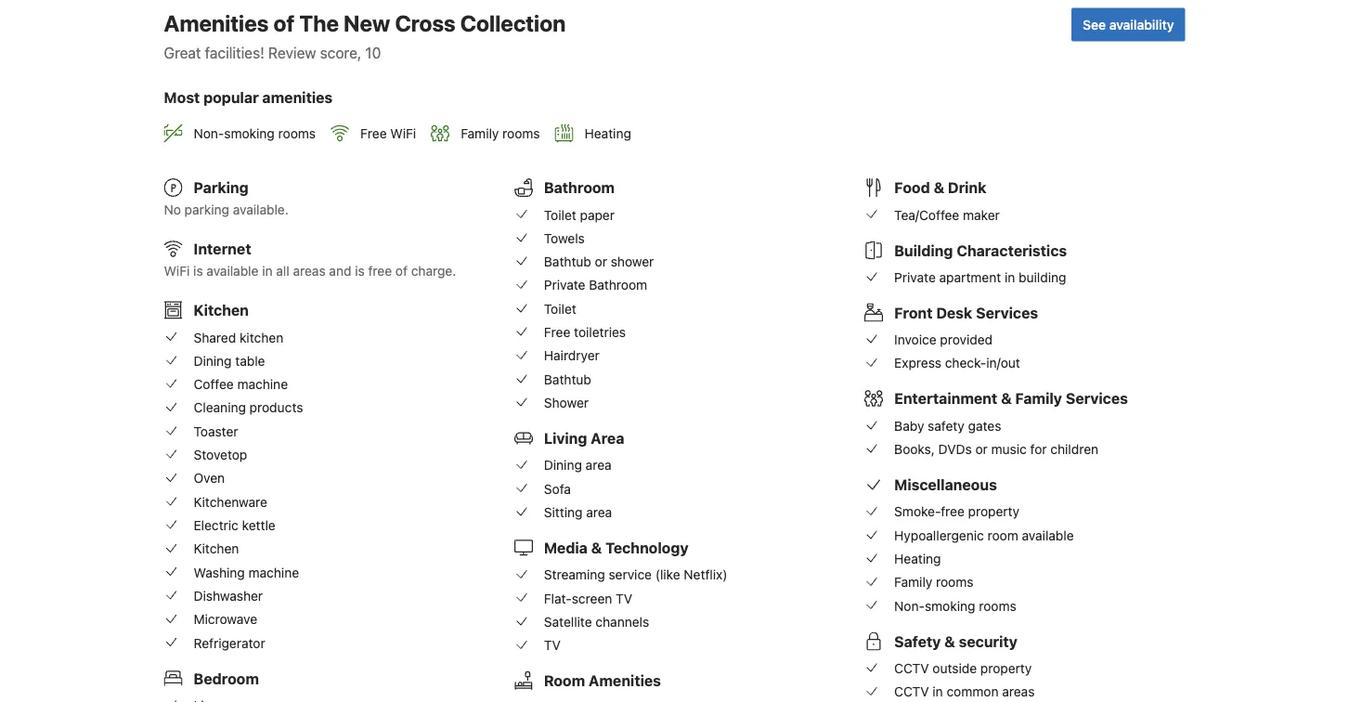 Task type: vqa. For each thing, say whether or not it's contained in the screenshot.
2nd "or" from the left
no



Task type: locate. For each thing, give the bounding box(es) containing it.
heating up "paper" on the top left of the page
[[585, 126, 632, 142]]

& right media
[[591, 539, 602, 557]]

free right and
[[368, 264, 392, 279]]

baby safety gates
[[895, 418, 1002, 434]]

available
[[207, 264, 259, 279], [1022, 528, 1074, 543]]

kitchen up shared
[[194, 302, 249, 320]]

0 vertical spatial wifi
[[390, 126, 416, 142]]

0 horizontal spatial is
[[193, 264, 203, 279]]

area
[[586, 458, 612, 473], [586, 505, 612, 520]]

2 vertical spatial family
[[895, 575, 933, 590]]

in
[[262, 264, 273, 279], [1005, 270, 1016, 285], [933, 685, 943, 700]]

free
[[368, 264, 392, 279], [941, 505, 965, 520]]

free up hairdryer
[[544, 325, 571, 340]]

electric kettle
[[194, 518, 276, 533]]

property
[[968, 505, 1020, 520], [981, 661, 1032, 676]]

0 vertical spatial non-
[[194, 126, 224, 142]]

amenities up facilities!
[[164, 10, 269, 36]]

0 horizontal spatial wifi
[[164, 264, 190, 279]]

apartment
[[940, 270, 1002, 285]]

is down internet
[[193, 264, 203, 279]]

free toiletries
[[544, 325, 626, 340]]

amenities
[[164, 10, 269, 36], [589, 672, 661, 690]]

2 toilet from the top
[[544, 301, 577, 317]]

0 vertical spatial kitchen
[[194, 302, 249, 320]]

0 horizontal spatial heating
[[585, 126, 632, 142]]

& up gates
[[1001, 390, 1012, 408]]

area down area
[[586, 458, 612, 473]]

new
[[344, 10, 390, 36]]

areas right common at the bottom right of the page
[[1003, 685, 1035, 700]]

1 horizontal spatial in
[[933, 685, 943, 700]]

0 vertical spatial machine
[[237, 377, 288, 392]]

1 vertical spatial heating
[[895, 552, 941, 567]]

0 vertical spatial property
[[968, 505, 1020, 520]]

smoking down most popular amenities
[[224, 126, 275, 142]]

of left charge.
[[396, 264, 408, 279]]

free down 10
[[360, 126, 387, 142]]

1 vertical spatial dining
[[544, 458, 582, 473]]

charge.
[[411, 264, 456, 279]]

stovetop
[[194, 448, 247, 463]]

entertainment
[[895, 390, 998, 408]]

1 horizontal spatial private
[[895, 270, 936, 285]]

1 vertical spatial tv
[[544, 638, 561, 653]]

bathtub down towels
[[544, 254, 592, 270]]

parking
[[194, 179, 249, 197]]

non-smoking rooms down most popular amenities
[[194, 126, 316, 142]]

0 horizontal spatial or
[[595, 254, 607, 270]]

or down gates
[[976, 442, 988, 457]]

safety
[[895, 633, 941, 651]]

0 vertical spatial free
[[368, 264, 392, 279]]

10
[[366, 44, 381, 62]]

toilet for toilet paper
[[544, 207, 577, 223]]

property up "room"
[[968, 505, 1020, 520]]

0 horizontal spatial free
[[368, 264, 392, 279]]

parking
[[185, 202, 229, 218]]

1 vertical spatial bathroom
[[589, 278, 648, 293]]

satellite
[[544, 615, 592, 630]]

0 horizontal spatial non-
[[194, 126, 224, 142]]

available right "room"
[[1022, 528, 1074, 543]]

1 vertical spatial bathtub
[[544, 372, 592, 387]]

1 horizontal spatial free
[[544, 325, 571, 340]]

non- up safety
[[895, 599, 925, 614]]

0 vertical spatial tv
[[616, 591, 633, 606]]

1 horizontal spatial smoking
[[925, 599, 976, 614]]

0 horizontal spatial in
[[262, 264, 273, 279]]

& up outside
[[945, 633, 956, 651]]

1 vertical spatial smoking
[[925, 599, 976, 614]]

of up review
[[273, 10, 295, 36]]

music
[[992, 442, 1027, 457]]

1 vertical spatial wifi
[[164, 264, 190, 279]]

0 vertical spatial cctv
[[895, 661, 929, 676]]

1 cctv from the top
[[895, 661, 929, 676]]

1 vertical spatial area
[[586, 505, 612, 520]]

0 vertical spatial amenities
[[164, 10, 269, 36]]

cctv for cctv outside property
[[895, 661, 929, 676]]

family down hypoallergenic
[[895, 575, 933, 590]]

shared
[[194, 330, 236, 345]]

food
[[895, 179, 931, 197]]

& for media
[[591, 539, 602, 557]]

& right food
[[934, 179, 945, 197]]

toilet up free toiletries
[[544, 301, 577, 317]]

amenities of the new cross collection great facilities! review score, 10
[[164, 10, 566, 62]]

bathroom
[[544, 179, 615, 197], [589, 278, 648, 293]]

free up hypoallergenic
[[941, 505, 965, 520]]

of
[[273, 10, 295, 36], [396, 264, 408, 279]]

1 horizontal spatial non-smoking rooms
[[895, 599, 1017, 614]]

services
[[976, 304, 1039, 322], [1066, 390, 1129, 408]]

property down security
[[981, 661, 1032, 676]]

tv up channels at the bottom
[[616, 591, 633, 606]]

family down in/out
[[1016, 390, 1063, 408]]

0 horizontal spatial dining
[[194, 354, 232, 369]]

shower
[[611, 254, 654, 270]]

1 toilet from the top
[[544, 207, 577, 223]]

non-smoking rooms up safety & security
[[895, 599, 1017, 614]]

heating
[[585, 126, 632, 142], [895, 552, 941, 567]]

0 vertical spatial of
[[273, 10, 295, 36]]

toilet up towels
[[544, 207, 577, 223]]

2 is from the left
[[355, 264, 365, 279]]

1 vertical spatial non-smoking rooms
[[895, 599, 1017, 614]]

0 vertical spatial free
[[360, 126, 387, 142]]

0 horizontal spatial smoking
[[224, 126, 275, 142]]

1 is from the left
[[193, 264, 203, 279]]

family right free wifi
[[461, 126, 499, 142]]

bathtub for bathtub or shower
[[544, 254, 592, 270]]

1 horizontal spatial dining
[[544, 458, 582, 473]]

1 kitchen from the top
[[194, 302, 249, 320]]

kitchen
[[240, 330, 284, 345]]

1 bathtub from the top
[[544, 254, 592, 270]]

1 vertical spatial non-
[[895, 599, 925, 614]]

1 vertical spatial kitchen
[[194, 542, 239, 557]]

dvds
[[939, 442, 972, 457]]

cctv
[[895, 661, 929, 676], [895, 685, 929, 700]]

dining up sofa
[[544, 458, 582, 473]]

0 horizontal spatial free
[[360, 126, 387, 142]]

kitchen down "electric"
[[194, 542, 239, 557]]

0 vertical spatial area
[[586, 458, 612, 473]]

in down outside
[[933, 685, 943, 700]]

property for miscellaneous
[[968, 505, 1020, 520]]

0 vertical spatial bathtub
[[544, 254, 592, 270]]

non- down popular at the top of the page
[[194, 126, 224, 142]]

bathtub
[[544, 254, 592, 270], [544, 372, 592, 387]]

1 horizontal spatial services
[[1066, 390, 1129, 408]]

2 cctv from the top
[[895, 685, 929, 700]]

area right sitting
[[586, 505, 612, 520]]

tv down satellite
[[544, 638, 561, 653]]

0 horizontal spatial of
[[273, 10, 295, 36]]

services up the children
[[1066, 390, 1129, 408]]

bathtub up shower
[[544, 372, 592, 387]]

toilet for toilet
[[544, 301, 577, 317]]

0 vertical spatial services
[[976, 304, 1039, 322]]

1 horizontal spatial available
[[1022, 528, 1074, 543]]

desk
[[937, 304, 973, 322]]

machine
[[237, 377, 288, 392], [249, 565, 299, 580]]

in down characteristics
[[1005, 270, 1016, 285]]

check-
[[945, 356, 987, 371]]

or
[[595, 254, 607, 270], [976, 442, 988, 457]]

areas
[[293, 264, 326, 279], [1003, 685, 1035, 700]]

is right and
[[355, 264, 365, 279]]

dining up coffee
[[194, 354, 232, 369]]

bathroom up the toilet paper
[[544, 179, 615, 197]]

(like
[[656, 568, 681, 583]]

available down internet
[[207, 264, 259, 279]]

food & drink
[[895, 179, 987, 197]]

1 vertical spatial available
[[1022, 528, 1074, 543]]

media & technology
[[544, 539, 689, 557]]

0 vertical spatial toilet
[[544, 207, 577, 223]]

1 horizontal spatial non-
[[895, 599, 925, 614]]

baby
[[895, 418, 925, 434]]

heating down hypoallergenic
[[895, 552, 941, 567]]

1 horizontal spatial of
[[396, 264, 408, 279]]

1 horizontal spatial heating
[[895, 552, 941, 567]]

1 vertical spatial toilet
[[544, 301, 577, 317]]

free for free toiletries
[[544, 325, 571, 340]]

1 vertical spatial amenities
[[589, 672, 661, 690]]

0 vertical spatial areas
[[293, 264, 326, 279]]

most
[[164, 89, 200, 106]]

0 vertical spatial non-smoking rooms
[[194, 126, 316, 142]]

machine down kettle
[[249, 565, 299, 580]]

see
[[1083, 17, 1106, 33]]

0 horizontal spatial available
[[207, 264, 259, 279]]

1 horizontal spatial is
[[355, 264, 365, 279]]

flat-
[[544, 591, 572, 606]]

1 vertical spatial family
[[1016, 390, 1063, 408]]

non-smoking rooms
[[194, 126, 316, 142], [895, 599, 1017, 614]]

wifi
[[390, 126, 416, 142], [164, 264, 190, 279]]

sofa
[[544, 482, 571, 497]]

1 horizontal spatial family
[[895, 575, 933, 590]]

1 vertical spatial family rooms
[[895, 575, 974, 590]]

0 vertical spatial heating
[[585, 126, 632, 142]]

in left the all
[[262, 264, 273, 279]]

1 vertical spatial free
[[941, 505, 965, 520]]

of inside amenities of the new cross collection great facilities! review score, 10
[[273, 10, 295, 36]]

great
[[164, 44, 201, 62]]

amenities down channels at the bottom
[[589, 672, 661, 690]]

machine down table
[[237, 377, 288, 392]]

refrigerator
[[194, 636, 265, 651]]

2 horizontal spatial in
[[1005, 270, 1016, 285]]

bathroom down shower
[[589, 278, 648, 293]]

1 vertical spatial free
[[544, 325, 571, 340]]

0 vertical spatial dining
[[194, 354, 232, 369]]

express check-in/out
[[895, 356, 1021, 371]]

available for is
[[207, 264, 259, 279]]

microwave
[[194, 612, 258, 628]]

1 vertical spatial cctv
[[895, 685, 929, 700]]

2 bathtub from the top
[[544, 372, 592, 387]]

1 vertical spatial machine
[[249, 565, 299, 580]]

collection
[[461, 10, 566, 36]]

see availability
[[1083, 17, 1175, 33]]

1 horizontal spatial or
[[976, 442, 988, 457]]

0 vertical spatial available
[[207, 264, 259, 279]]

services down private apartment in building
[[976, 304, 1039, 322]]

0 horizontal spatial services
[[976, 304, 1039, 322]]

0 horizontal spatial areas
[[293, 264, 326, 279]]

private
[[895, 270, 936, 285], [544, 278, 586, 293]]

room
[[988, 528, 1019, 543]]

0 horizontal spatial family rooms
[[461, 126, 540, 142]]

0 vertical spatial family
[[461, 126, 499, 142]]

areas right the all
[[293, 264, 326, 279]]

smoking up safety & security
[[925, 599, 976, 614]]

netflix)
[[684, 568, 728, 583]]

table
[[235, 354, 265, 369]]

1 vertical spatial areas
[[1003, 685, 1035, 700]]

private down bathtub or shower
[[544, 278, 586, 293]]

0 horizontal spatial private
[[544, 278, 586, 293]]

1 vertical spatial of
[[396, 264, 408, 279]]

non-
[[194, 126, 224, 142], [895, 599, 925, 614]]

0 vertical spatial bathroom
[[544, 179, 615, 197]]

for
[[1031, 442, 1047, 457]]

0 horizontal spatial amenities
[[164, 10, 269, 36]]

1 horizontal spatial family rooms
[[895, 575, 974, 590]]

availability
[[1110, 17, 1175, 33]]

1 vertical spatial property
[[981, 661, 1032, 676]]

toilet
[[544, 207, 577, 223], [544, 301, 577, 317]]

private down the building
[[895, 270, 936, 285]]

or up private bathroom
[[595, 254, 607, 270]]



Task type: describe. For each thing, give the bounding box(es) containing it.
machine for coffee machine
[[237, 377, 288, 392]]

& for safety
[[945, 633, 956, 651]]

hairdryer
[[544, 348, 600, 364]]

washing
[[194, 565, 245, 580]]

front
[[895, 304, 933, 322]]

room
[[544, 672, 585, 690]]

0 horizontal spatial family
[[461, 126, 499, 142]]

2 kitchen from the top
[[194, 542, 239, 557]]

popular
[[204, 89, 259, 106]]

1 vertical spatial services
[[1066, 390, 1129, 408]]

and
[[329, 264, 352, 279]]

1 horizontal spatial areas
[[1003, 685, 1035, 700]]

area
[[591, 430, 625, 448]]

sitting
[[544, 505, 583, 520]]

1 vertical spatial or
[[976, 442, 988, 457]]

dishwasher
[[194, 589, 263, 604]]

front desk services
[[895, 304, 1039, 322]]

washing machine
[[194, 565, 299, 580]]

see availability button
[[1072, 8, 1186, 42]]

satellite channels
[[544, 615, 650, 630]]

0 horizontal spatial tv
[[544, 638, 561, 653]]

flat-screen tv
[[544, 591, 633, 606]]

1 horizontal spatial free
[[941, 505, 965, 520]]

drink
[[948, 179, 987, 197]]

machine for washing machine
[[249, 565, 299, 580]]

media
[[544, 539, 588, 557]]

bedroom
[[194, 670, 259, 688]]

dining for dining area
[[544, 458, 582, 473]]

common
[[947, 685, 999, 700]]

bathtub for bathtub
[[544, 372, 592, 387]]

books, dvds or music for children
[[895, 442, 1099, 457]]

cleaning
[[194, 401, 246, 416]]

dining area
[[544, 458, 612, 473]]

private for private apartment in building
[[895, 270, 936, 285]]

streaming
[[544, 568, 605, 583]]

2 horizontal spatial family
[[1016, 390, 1063, 408]]

area for dining area
[[586, 458, 612, 473]]

streaming service (like netflix)
[[544, 568, 728, 583]]

characteristics
[[957, 242, 1067, 259]]

outside
[[933, 661, 977, 676]]

toilet paper
[[544, 207, 615, 223]]

hypoallergenic room available
[[895, 528, 1074, 543]]

free wifi
[[360, 126, 416, 142]]

in/out
[[987, 356, 1021, 371]]

0 horizontal spatial non-smoking rooms
[[194, 126, 316, 142]]

technology
[[606, 539, 689, 557]]

& for entertainment
[[1001, 390, 1012, 408]]

kitchenware
[[194, 495, 267, 510]]

private for private bathroom
[[544, 278, 586, 293]]

private bathroom
[[544, 278, 648, 293]]

provided
[[940, 332, 993, 348]]

invoice provided
[[895, 332, 993, 348]]

electric
[[194, 518, 239, 533]]

entertainment & family services
[[895, 390, 1129, 408]]

review
[[268, 44, 316, 62]]

cleaning products
[[194, 401, 303, 416]]

security
[[959, 633, 1018, 651]]

the
[[299, 10, 339, 36]]

1 horizontal spatial amenities
[[589, 672, 661, 690]]

1 horizontal spatial wifi
[[390, 126, 416, 142]]

all
[[276, 264, 290, 279]]

building
[[895, 242, 954, 259]]

property for safety & security
[[981, 661, 1032, 676]]

express
[[895, 356, 942, 371]]

available.
[[233, 202, 289, 218]]

amenities
[[262, 89, 333, 106]]

hypoallergenic
[[895, 528, 984, 543]]

0 vertical spatial smoking
[[224, 126, 275, 142]]

free for free wifi
[[360, 126, 387, 142]]

service
[[609, 568, 652, 583]]

most popular amenities
[[164, 89, 333, 106]]

smoke-
[[895, 505, 941, 520]]

toaster
[[194, 424, 238, 439]]

building characteristics
[[895, 242, 1067, 259]]

miscellaneous
[[895, 476, 998, 494]]

room amenities
[[544, 672, 661, 690]]

maker
[[963, 207, 1000, 223]]

invoice
[[895, 332, 937, 348]]

books,
[[895, 442, 935, 457]]

coffee machine
[[194, 377, 288, 392]]

dining table
[[194, 354, 265, 369]]

shared kitchen
[[194, 330, 284, 345]]

towels
[[544, 231, 585, 246]]

paper
[[580, 207, 615, 223]]

bathtub or shower
[[544, 254, 654, 270]]

smoke-free property
[[895, 505, 1020, 520]]

available for room
[[1022, 528, 1074, 543]]

oven
[[194, 471, 225, 486]]

dining for dining table
[[194, 354, 232, 369]]

cctv outside property
[[895, 661, 1032, 676]]

living
[[544, 430, 587, 448]]

area for sitting area
[[586, 505, 612, 520]]

safety
[[928, 418, 965, 434]]

living area
[[544, 430, 625, 448]]

tea/coffee maker
[[895, 207, 1000, 223]]

internet
[[194, 241, 251, 258]]

0 vertical spatial or
[[595, 254, 607, 270]]

building
[[1019, 270, 1067, 285]]

gates
[[968, 418, 1002, 434]]

cross
[[395, 10, 456, 36]]

cctv for cctv in common areas
[[895, 685, 929, 700]]

amenities inside amenities of the new cross collection great facilities! review score, 10
[[164, 10, 269, 36]]

cctv in common areas
[[895, 685, 1035, 700]]

1 horizontal spatial tv
[[616, 591, 633, 606]]

score,
[[320, 44, 362, 62]]

products
[[250, 401, 303, 416]]

facilities!
[[205, 44, 265, 62]]

kettle
[[242, 518, 276, 533]]

toiletries
[[574, 325, 626, 340]]

screen
[[572, 591, 612, 606]]

0 vertical spatial family rooms
[[461, 126, 540, 142]]

& for food
[[934, 179, 945, 197]]



